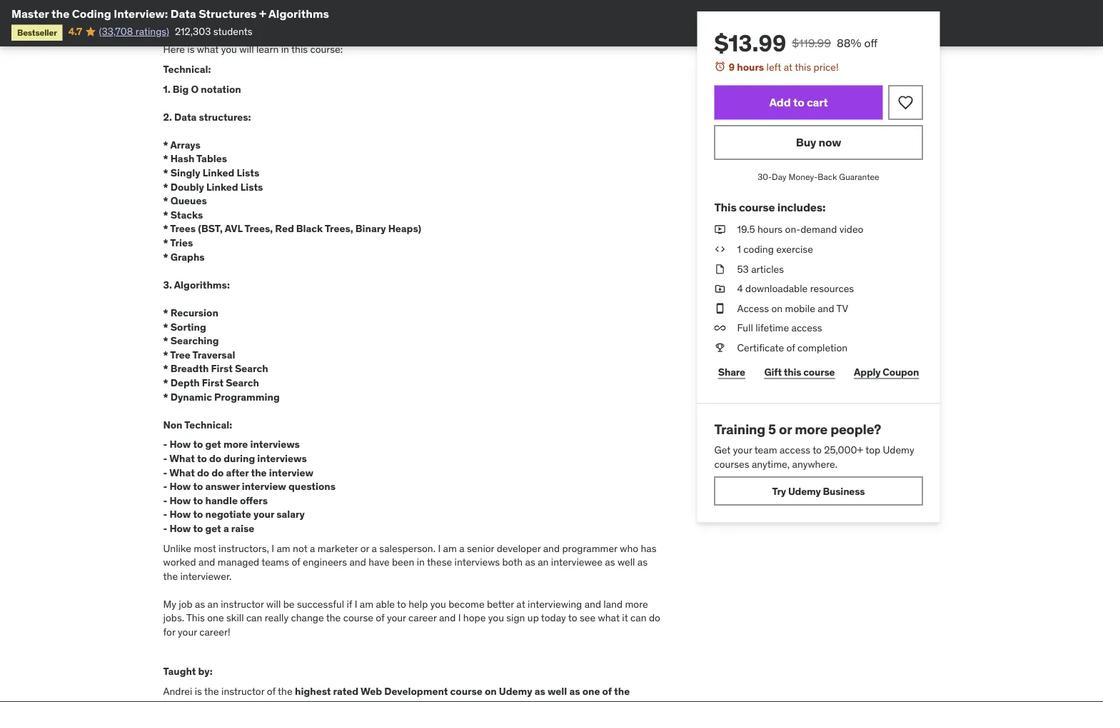 Task type: describe. For each thing, give the bounding box(es) containing it.
downloadable
[[746, 282, 808, 295]]

xsmall image for 53
[[715, 262, 726, 276]]

get
[[715, 444, 731, 457]]

trees,
[[325, 223, 353, 236]]

10 * from the top
[[163, 307, 168, 320]]

a left senior
[[460, 542, 465, 555]]

certificate of completion
[[738, 341, 848, 354]]

9 * from the top
[[163, 251, 168, 264]]

most
[[194, 542, 216, 555]]

has
[[641, 542, 657, 555]]

your down 'able'
[[387, 612, 406, 625]]

gift this course
[[765, 365, 835, 378]]

4 how from the top
[[170, 508, 191, 521]]

become
[[449, 598, 485, 611]]

i left hope
[[458, 612, 461, 625]]

2 - from the top
[[163, 452, 167, 465]]

7 - from the top
[[163, 522, 167, 535]]

4 - from the top
[[163, 480, 167, 493]]

course.
[[326, 15, 361, 28]]

you up career
[[431, 598, 446, 611]]

what inside my job as an instructor will be successful if i am able to help you become better at interviewing and land more jobs. this one skill can really change the course of your career and i hope you sign up today to see what it can do for your career!
[[598, 612, 620, 625]]

11 * from the top
[[163, 321, 168, 334]]

at inside my job as an instructor will be successful if i am able to help you become better at interviewing and land more jobs. this one skill can really change the course of your career and i hope you sign up today to see what it can do for your career!
[[517, 598, 526, 611]]

1 - from the top
[[163, 438, 167, 451]]

now
[[819, 135, 842, 150]]

non
[[163, 419, 183, 432]]

of inside highest rated web development course on udemy as well as one of the fastest growing.
[[603, 685, 612, 698]]

top
[[866, 444, 881, 457]]

1 what from the top
[[169, 452, 195, 465]]

in inside unlike most instructors, i am not a marketer or a salesperson. i am a senior developer and programmer who has worked and managed teams of engineers and have been in these interviews both as an interviewee as well as the interviewer.
[[417, 556, 425, 569]]

as one
[[570, 685, 600, 698]]

hours for 19.5
[[758, 223, 783, 236]]

back
[[818, 172, 838, 183]]

4 downloadable resources
[[738, 282, 855, 295]]

programming
[[214, 391, 280, 404]]

binary
[[356, 223, 386, 236]]

help inside my job as an instructor will be successful if i am able to help you become better at interviewing and land more jobs. this one skill can really change the course of your career and i hope you sign up today to see what it can do for your career!
[[409, 598, 428, 611]]

15 * from the top
[[163, 377, 168, 390]]

interviewer.
[[180, 570, 232, 583]]

breadth
[[171, 363, 209, 376]]

dynamic
[[171, 391, 212, 404]]

apply
[[855, 365, 881, 378]]

well inside highest rated web development course on udemy as well as one of the fastest growing.
[[548, 685, 567, 698]]

alarm image
[[715, 61, 726, 72]]

you will also get access to our private online chat community with thousands of developers online to help you get through the course.
[[163, 1, 645, 28]]

with
[[504, 1, 525, 14]]

and up see
[[585, 598, 602, 611]]

4 * from the top
[[163, 181, 168, 194]]

get down the non technical:
[[205, 438, 221, 451]]

and up interviewer.
[[199, 556, 215, 569]]

as down programmer
[[605, 556, 616, 569]]

video
[[840, 223, 864, 236]]

(bst,
[[198, 223, 223, 236]]

coding
[[744, 243, 774, 256]]

get down the negotiate
[[205, 522, 221, 535]]

engineers
[[303, 556, 347, 569]]

3 * from the top
[[163, 167, 168, 180]]

salary
[[277, 508, 305, 521]]

structures
[[199, 6, 257, 21]]

completion
[[798, 341, 848, 354]]

interviews inside unlike most instructors, i am not a marketer or a salesperson. i am a senior developer and programmer who has worked and managed teams of engineers and have been in these interviews both as an interviewee as well as the interviewer.
[[455, 556, 500, 569]]

see
[[580, 612, 596, 625]]

course inside highest rated web development course on udemy as well as one of the fastest growing.
[[451, 685, 483, 698]]

structures:
[[199, 111, 251, 124]]

trees
[[170, 223, 196, 236]]

chat
[[425, 1, 446, 14]]

development
[[385, 685, 448, 698]]

of inside my job as an instructor will be successful if i am able to help you become better at interviewing and land more jobs. this one skill can really change the course of your career and i hope you sign up today to see what it can do for your career!
[[376, 612, 385, 625]]

notation
[[201, 83, 241, 96]]

you down better
[[489, 612, 504, 625]]

hope
[[464, 612, 486, 625]]

these
[[427, 556, 452, 569]]

1 can from the left
[[246, 612, 262, 625]]

recursion
[[171, 307, 219, 320]]

your right for
[[178, 626, 197, 639]]

0 vertical spatial this
[[292, 43, 308, 56]]

1 vertical spatial interviews
[[257, 452, 307, 465]]

questions
[[289, 480, 336, 493]]

the inside unlike most instructors, i am not a marketer or a salesperson. i am a senior developer and programmer who has worked and managed teams of engineers and have been in these interviews both as an interviewee as well as the interviewer.
[[163, 570, 178, 583]]

0 vertical spatial linked
[[203, 167, 235, 180]]

2 what from the top
[[169, 466, 195, 479]]

and left have
[[350, 556, 366, 569]]

16 * from the top
[[163, 391, 168, 404]]

more inside training 5 or more people? get your team access to 25,000+ top udemy courses anytime, anywhere.
[[795, 421, 828, 438]]

1 horizontal spatial udemy
[[789, 485, 821, 498]]

as inside highest rated web development course on udemy as well as one of the fastest growing.
[[535, 685, 546, 698]]

stacks
[[171, 209, 203, 222]]

0 vertical spatial interview
[[269, 466, 314, 479]]

0 vertical spatial first
[[211, 363, 233, 376]]

an inside unlike most instructors, i am not a marketer or a salesperson. i am a senior developer and programmer who has worked and managed teams of engineers and have been in these interviews both as an interviewee as well as the interviewer.
[[538, 556, 549, 569]]

coupon
[[883, 365, 920, 378]]

you inside you will also get access to our private online chat community with thousands of developers online to help you get through the course.
[[230, 15, 247, 28]]

access inside you will also get access to our private online chat community with thousands of developers online to help you get through the course.
[[292, 1, 325, 14]]

udemy inside highest rated web development course on udemy as well as one of the fastest growing.
[[499, 685, 533, 698]]

1 vertical spatial lists
[[241, 181, 263, 194]]

searching
[[171, 335, 219, 348]]

xsmall image for 19.5
[[715, 223, 726, 237]]

1 horizontal spatial this
[[715, 200, 737, 214]]

9 hours left at this price!
[[729, 60, 839, 73]]

avl trees,
[[225, 223, 273, 236]]

gift
[[765, 365, 782, 378]]

the inside my job as an instructor will be successful if i am able to help you become better at interviewing and land more jobs. this one skill can really change the course of your career and i hope you sign up today to see what it can do for your career!
[[326, 612, 341, 625]]

the left highest
[[278, 685, 293, 698]]

1
[[738, 243, 742, 256]]

master the coding interview: data structures + algorithms
[[11, 6, 329, 21]]

managed
[[218, 556, 260, 569]]

+
[[259, 6, 266, 21]]

singly
[[171, 167, 200, 180]]

xsmall image for certificate
[[715, 341, 726, 355]]

as inside my job as an instructor will be successful if i am able to help you become better at interviewing and land more jobs. this one skill can really change the course of your career and i hope you sign up today to see what it can do for your career!
[[195, 598, 205, 611]]

0 vertical spatial technical:
[[163, 63, 211, 76]]

0 horizontal spatial am
[[277, 542, 291, 555]]

the inside highest rated web development course on udemy as well as one of the fastest growing.
[[614, 685, 630, 698]]

course inside 'gift this course' link
[[804, 365, 835, 378]]

offers
[[240, 494, 268, 507]]

worked
[[163, 556, 196, 569]]

and up interviewee
[[544, 542, 560, 555]]

land
[[604, 598, 623, 611]]

1 vertical spatial technical:
[[184, 419, 232, 432]]

ratings)
[[136, 25, 169, 38]]

help inside you will also get access to our private online chat community with thousands of developers online to help you get through the course.
[[207, 15, 228, 28]]

get up 'through'
[[274, 1, 290, 14]]

or inside training 5 or more people? get your team access to 25,000+ top udemy courses anytime, anywhere.
[[780, 421, 792, 438]]

resources
[[811, 282, 855, 295]]

an inside my job as an instructor will be successful if i am able to help you become better at interviewing and land more jobs. this one skill can really change the course of your career and i hope you sign up today to see what it can do for your career!
[[208, 598, 219, 611]]

get down also
[[250, 15, 265, 28]]

i up these
[[438, 542, 441, 555]]

1.
[[163, 83, 171, 96]]

of inside unlike most instructors, i am not a marketer or a salesperson. i am a senior developer and programmer who has worked and managed teams of engineers and have been in these interviews both as an interviewee as well as the interviewer.
[[292, 556, 300, 569]]

sign
[[507, 612, 525, 625]]

access inside training 5 or more people? get your team access to 25,000+ top udemy courses anytime, anywhere.
[[780, 444, 811, 457]]

fastest growing.
[[163, 699, 241, 702]]

your inside - how to get more interviews - what to do during interviews - what do do after the interview - how to answer interview questions - how to handle offers - how to negotiate your salary - how to get a raise
[[254, 508, 274, 521]]

able
[[376, 598, 395, 611]]

more inside - how to get more interviews - what to do during interviews - what do do after the interview - how to answer interview questions - how to handle offers - how to negotiate your salary - how to get a raise
[[224, 438, 248, 451]]

1 vertical spatial data
[[174, 111, 197, 124]]

1 vertical spatial interview
[[242, 480, 286, 493]]

the up fastest growing.
[[204, 685, 219, 698]]

tables
[[197, 153, 227, 166]]

i up the "teams"
[[272, 542, 274, 555]]

3 - from the top
[[163, 466, 167, 479]]

this course includes:
[[715, 200, 826, 214]]

$13.99 $119.99 88% off
[[715, 29, 878, 57]]

instructors,
[[219, 542, 269, 555]]

andrei
[[163, 685, 192, 698]]

this inside my job as an instructor will be successful if i am able to help you become better at interviewing and land more jobs. this one skill can really change the course of your career and i hope you sign up today to see what it can do for your career!
[[186, 612, 205, 625]]

queues
[[171, 195, 207, 208]]

also
[[252, 1, 272, 14]]

0 vertical spatial search
[[235, 363, 268, 376]]

0 vertical spatial data
[[171, 6, 196, 21]]

apply coupon button
[[851, 358, 923, 386]]

1 vertical spatial first
[[202, 377, 224, 390]]

as down has
[[638, 556, 648, 569]]

share
[[719, 365, 746, 378]]

2 can from the left
[[631, 612, 647, 625]]

includes:
[[778, 200, 826, 214]]

4.7
[[68, 25, 82, 38]]

xsmall image for 1
[[715, 242, 726, 256]]

course:
[[310, 43, 343, 56]]

2.
[[163, 111, 172, 124]]

1 coding exercise
[[738, 243, 814, 256]]

course up 19.5
[[739, 200, 776, 214]]

developers
[[592, 1, 645, 14]]

to inside training 5 or more people? get your team access to 25,000+ top udemy courses anytime, anywhere.
[[813, 444, 822, 457]]

1 vertical spatial will
[[240, 43, 254, 56]]

hours for 9
[[738, 60, 765, 73]]

my
[[163, 598, 176, 611]]

13 * from the top
[[163, 349, 168, 362]]



Task type: locate. For each thing, give the bounding box(es) containing it.
well left as one
[[548, 685, 567, 698]]

unlike
[[163, 542, 191, 555]]

if
[[347, 598, 352, 611]]

access up anywhere.
[[780, 444, 811, 457]]

xsmall image left 1
[[715, 242, 726, 256]]

0 horizontal spatial more
[[224, 438, 248, 451]]

career!
[[200, 626, 231, 639]]

the up 4.7
[[51, 6, 70, 21]]

and down become
[[439, 612, 456, 625]]

thousands
[[527, 1, 578, 14]]

*
[[163, 139, 168, 152], [163, 153, 168, 166], [163, 167, 168, 180], [163, 181, 168, 194], [163, 195, 168, 208], [163, 209, 168, 222], [163, 223, 168, 236], [163, 237, 168, 250], [163, 251, 168, 264], [163, 307, 168, 320], [163, 321, 168, 334], [163, 335, 168, 348], [163, 349, 168, 362], [163, 363, 168, 376], [163, 377, 168, 390], [163, 391, 168, 404]]

0 horizontal spatial online
[[163, 15, 193, 28]]

instructor up fastest growing.
[[221, 685, 265, 698]]

* left the depth
[[163, 377, 168, 390]]

buy
[[796, 135, 817, 150]]

hash
[[171, 153, 195, 166]]

* left searching at the left of the page
[[163, 335, 168, 348]]

xsmall image left access
[[715, 301, 726, 315]]

access down mobile
[[792, 322, 823, 334]]

88%
[[837, 35, 862, 50]]

udemy
[[883, 444, 915, 457], [789, 485, 821, 498], [499, 685, 533, 698]]

1 horizontal spatial or
[[780, 421, 792, 438]]

you down the you
[[230, 15, 247, 28]]

what down "land"
[[598, 612, 620, 625]]

2 * from the top
[[163, 153, 168, 166]]

course inside my job as an instructor will be successful if i am able to help you become better at interviewing and land more jobs. this one skill can really change the course of your career and i hope you sign up today to see what it can do for your career!
[[343, 612, 374, 625]]

1 horizontal spatial help
[[409, 598, 428, 611]]

3 xsmall image from the top
[[715, 341, 726, 355]]

0 vertical spatial help
[[207, 15, 228, 28]]

graphs
[[171, 251, 205, 264]]

0 horizontal spatial well
[[548, 685, 567, 698]]

$13.99
[[715, 29, 787, 57]]

instructor up "skill"
[[221, 598, 264, 611]]

1 vertical spatial xsmall image
[[715, 321, 726, 335]]

red
[[275, 223, 294, 236]]

this left the course:
[[292, 43, 308, 56]]

traversal
[[193, 349, 235, 362]]

add
[[770, 95, 791, 110]]

or inside unlike most instructors, i am not a marketer or a salesperson. i am a senior developer and programmer who has worked and managed teams of engineers and have been in these interviews both as an interviewee as well as the interviewer.
[[361, 542, 370, 555]]

really
[[265, 612, 289, 625]]

0 horizontal spatial can
[[246, 612, 262, 625]]

technical: down dynamic
[[184, 419, 232, 432]]

udemy inside training 5 or more people? get your team access to 25,000+ top udemy courses anytime, anywhere.
[[883, 444, 915, 457]]

0 vertical spatial udemy
[[883, 444, 915, 457]]

* left hash
[[163, 153, 168, 166]]

it
[[623, 612, 629, 625]]

1 vertical spatial hours
[[758, 223, 783, 236]]

technical: up the big
[[163, 63, 211, 76]]

both
[[503, 556, 523, 569]]

am inside my job as an instructor will be successful if i am able to help you become better at interviewing and land more jobs. this one skill can really change the course of your career and i hope you sign up today to see what it can do for your career!
[[360, 598, 374, 611]]

a up have
[[372, 542, 377, 555]]

help up career
[[409, 598, 428, 611]]

5 - from the top
[[163, 494, 167, 507]]

0 vertical spatial xsmall image
[[715, 223, 726, 237]]

in right been at left bottom
[[417, 556, 425, 569]]

this left price!
[[795, 60, 812, 73]]

0 horizontal spatial at
[[517, 598, 526, 611]]

0 vertical spatial or
[[780, 421, 792, 438]]

1 vertical spatial more
[[224, 438, 248, 451]]

try udemy business link
[[715, 477, 923, 506]]

0 vertical spatial well
[[618, 556, 636, 569]]

* recursion * sorting * searching * tree traversal * breadth first search * depth first search * dynamic programming
[[163, 307, 280, 404]]

2 vertical spatial interviews
[[455, 556, 500, 569]]

* left trees
[[163, 223, 168, 236]]

2 vertical spatial this
[[784, 365, 802, 378]]

1 vertical spatial instructor
[[221, 685, 265, 698]]

wishlist image
[[898, 94, 915, 111]]

is for the
[[195, 685, 202, 698]]

your up courses
[[734, 444, 753, 457]]

3.
[[163, 279, 172, 292]]

1 vertical spatial this
[[795, 60, 812, 73]]

a down the negotiate
[[224, 522, 229, 535]]

0 vertical spatial online
[[393, 1, 422, 14]]

data right "2."
[[174, 111, 197, 124]]

* left sorting
[[163, 321, 168, 334]]

30-
[[758, 172, 772, 183]]

of right thousands on the top
[[580, 1, 590, 14]]

1 vertical spatial online
[[163, 15, 193, 28]]

xsmall image for access
[[715, 301, 726, 315]]

course down the if
[[343, 612, 374, 625]]

bestseller
[[17, 27, 57, 38]]

2 how from the top
[[170, 480, 191, 493]]

do inside my job as an instructor will be successful if i am able to help you become better at interviewing and land more jobs. this one skill can really change the course of your career and i hope you sign up today to see what it can do for your career!
[[649, 612, 661, 625]]

am up the "teams"
[[277, 542, 291, 555]]

how
[[170, 438, 191, 451], [170, 480, 191, 493], [170, 494, 191, 507], [170, 508, 191, 521], [170, 522, 191, 535]]

on-
[[786, 223, 801, 236]]

big
[[173, 83, 189, 96]]

udemy left as one
[[499, 685, 533, 698]]

1 vertical spatial this
[[186, 612, 205, 625]]

search
[[235, 363, 268, 376], [226, 377, 259, 390]]

2 vertical spatial udemy
[[499, 685, 533, 698]]

instructor inside my job as an instructor will be successful if i am able to help you become better at interviewing and land more jobs. this one skill can really change the course of your career and i hope you sign up today to see what it can do for your career!
[[221, 598, 264, 611]]

an
[[538, 556, 549, 569], [208, 598, 219, 611]]

for
[[163, 626, 175, 639]]

9
[[729, 60, 735, 73]]

1 xsmall image from the top
[[715, 242, 726, 256]]

arrays
[[170, 139, 201, 152]]

1 vertical spatial is
[[195, 685, 202, 698]]

* left graphs
[[163, 251, 168, 264]]

interview up offers
[[242, 480, 286, 493]]

0 vertical spatial what
[[169, 452, 195, 465]]

19.5
[[738, 223, 756, 236]]

first down traversal
[[211, 363, 233, 376]]

can right "skill"
[[246, 612, 262, 625]]

xsmall image
[[715, 223, 726, 237], [715, 321, 726, 335], [715, 341, 726, 355]]

* left "tree"
[[163, 349, 168, 362]]

212,303
[[175, 25, 211, 38]]

1 vertical spatial access
[[792, 322, 823, 334]]

of
[[580, 1, 590, 14], [787, 341, 796, 354], [292, 556, 300, 569], [376, 612, 385, 625], [267, 685, 276, 698], [603, 685, 612, 698]]

1 horizontal spatial what
[[598, 612, 620, 625]]

data up 212,303
[[171, 6, 196, 21]]

0 horizontal spatial help
[[207, 15, 228, 28]]

xsmall image for full
[[715, 321, 726, 335]]

online left chat
[[393, 1, 422, 14]]

2 xsmall image from the top
[[715, 321, 726, 335]]

a inside - how to get more interviews - what to do during interviews - what do do after the interview - how to answer interview questions - how to handle offers - how to negotiate your salary - how to get a raise
[[224, 522, 229, 535]]

1 vertical spatial linked
[[206, 181, 238, 194]]

* arrays * hash tables * singly linked lists * doubly linked lists * queues * stacks * trees (bst, avl trees, red black trees, binary heaps) * tries * graphs
[[163, 139, 422, 264]]

a right not
[[310, 542, 315, 555]]

algorithms
[[269, 6, 329, 21]]

marketer
[[318, 542, 358, 555]]

highest
[[295, 685, 331, 698]]

or up have
[[361, 542, 370, 555]]

of down not
[[292, 556, 300, 569]]

1 how from the top
[[170, 438, 191, 451]]

jobs.
[[163, 612, 184, 625]]

1 vertical spatial search
[[226, 377, 259, 390]]

doubly
[[171, 181, 204, 194]]

will inside you will also get access to our private online chat community with thousands of developers online to help you get through the course.
[[233, 1, 250, 14]]

* left doubly
[[163, 181, 168, 194]]

an up "one"
[[208, 598, 219, 611]]

more inside my job as an instructor will be successful if i am able to help you become better at interviewing and land more jobs. this one skill can really change the course of your career and i hope you sign up today to see what it can do for your career!
[[625, 598, 649, 611]]

1. big o notation
[[163, 83, 241, 96]]

xsmall image for 4
[[715, 282, 726, 296]]

2 vertical spatial xsmall image
[[715, 341, 726, 355]]

7 * from the top
[[163, 223, 168, 236]]

xsmall image left 'full' on the top of the page
[[715, 321, 726, 335]]

3 how from the top
[[170, 494, 191, 507]]

people?
[[831, 421, 882, 438]]

am
[[277, 542, 291, 555], [443, 542, 457, 555], [360, 598, 374, 611]]

2 horizontal spatial udemy
[[883, 444, 915, 457]]

* left tries
[[163, 237, 168, 250]]

help down the you
[[207, 15, 228, 28]]

highest rated web development course on udemy as well as one of the fastest growing.
[[163, 685, 630, 702]]

0 vertical spatial what
[[197, 43, 219, 56]]

1 horizontal spatial more
[[625, 598, 649, 611]]

course right development at the bottom of page
[[451, 685, 483, 698]]

0 vertical spatial this
[[715, 200, 737, 214]]

interviewing
[[528, 598, 582, 611]]

xsmall image
[[715, 242, 726, 256], [715, 262, 726, 276], [715, 282, 726, 296], [715, 301, 726, 315]]

in right the learn
[[281, 43, 289, 56]]

4
[[738, 282, 744, 295]]

technical:
[[163, 63, 211, 76], [184, 419, 232, 432]]

is for what
[[187, 43, 195, 56]]

5 how from the top
[[170, 522, 191, 535]]

as
[[526, 556, 536, 569], [605, 556, 616, 569], [638, 556, 648, 569], [195, 598, 205, 611], [535, 685, 546, 698]]

0 vertical spatial more
[[795, 421, 828, 438]]

2 vertical spatial access
[[780, 444, 811, 457]]

xsmall image left 53
[[715, 262, 726, 276]]

skill
[[227, 612, 244, 625]]

taught by:
[[163, 666, 213, 678]]

instructor
[[221, 598, 264, 611], [221, 685, 265, 698]]

1 vertical spatial well
[[548, 685, 567, 698]]

senior
[[467, 542, 495, 555]]

raise
[[231, 522, 255, 535]]

1 horizontal spatial an
[[538, 556, 549, 569]]

1 vertical spatial help
[[409, 598, 428, 611]]

well inside unlike most instructors, i am not a marketer or a salesperson. i am a senior developer and programmer who has worked and managed teams of engineers and have been in these interviews both as an interviewee as well as the interviewer.
[[618, 556, 636, 569]]

interview up "questions"
[[269, 466, 314, 479]]

1 vertical spatial on
[[485, 685, 497, 698]]

12 * from the top
[[163, 335, 168, 348]]

job
[[179, 598, 193, 611]]

6 - from the top
[[163, 508, 167, 521]]

of down 'able'
[[376, 612, 385, 625]]

8 * from the top
[[163, 237, 168, 250]]

black
[[296, 223, 323, 236]]

interviews
[[250, 438, 300, 451], [257, 452, 307, 465], [455, 556, 500, 569]]

4 xsmall image from the top
[[715, 301, 726, 315]]

business
[[823, 485, 866, 498]]

course
[[739, 200, 776, 214], [804, 365, 835, 378], [343, 612, 374, 625], [451, 685, 483, 698]]

up
[[528, 612, 539, 625]]

2 vertical spatial will
[[266, 598, 281, 611]]

the down successful
[[326, 612, 341, 625]]

0 vertical spatial on
[[772, 302, 783, 315]]

on inside highest rated web development course on udemy as well as one of the fastest growing.
[[485, 685, 497, 698]]

1 horizontal spatial at
[[784, 60, 793, 73]]

more up anywhere.
[[795, 421, 828, 438]]

0 vertical spatial is
[[187, 43, 195, 56]]

3 xsmall image from the top
[[715, 282, 726, 296]]

0 horizontal spatial or
[[361, 542, 370, 555]]

as left as one
[[535, 685, 546, 698]]

articles
[[752, 262, 785, 275]]

try udemy business
[[773, 485, 866, 498]]

and left tv
[[818, 302, 835, 315]]

1 horizontal spatial can
[[631, 612, 647, 625]]

interview:
[[114, 6, 168, 21]]

0 horizontal spatial what
[[197, 43, 219, 56]]

can right the it
[[631, 612, 647, 625]]

0 vertical spatial an
[[538, 556, 549, 569]]

udemy right try at bottom
[[789, 485, 821, 498]]

will up really
[[266, 598, 281, 611]]

1 horizontal spatial am
[[360, 598, 374, 611]]

the right after
[[251, 466, 267, 479]]

change
[[291, 612, 324, 625]]

* down 3.
[[163, 307, 168, 320]]

14 * from the top
[[163, 363, 168, 376]]

0 horizontal spatial on
[[485, 685, 497, 698]]

* left stacks
[[163, 209, 168, 222]]

salesperson.
[[380, 542, 436, 555]]

* left arrays
[[163, 139, 168, 152]]

6 * from the top
[[163, 209, 168, 222]]

1 * from the top
[[163, 139, 168, 152]]

will left the learn
[[240, 43, 254, 56]]

1 vertical spatial an
[[208, 598, 219, 611]]

1 horizontal spatial on
[[772, 302, 783, 315]]

the inside you will also get access to our private online chat community with thousands of developers online to help you get through the course.
[[308, 15, 324, 28]]

one
[[207, 612, 224, 625]]

the inside - how to get more interviews - what to do during interviews - what do do after the interview - how to answer interview questions - how to handle offers - how to negotiate your salary - how to get a raise
[[251, 466, 267, 479]]

a
[[224, 522, 229, 535], [310, 542, 315, 555], [372, 542, 377, 555], [460, 542, 465, 555]]

am up these
[[443, 542, 457, 555]]

0 vertical spatial lists
[[237, 167, 260, 180]]

1 vertical spatial udemy
[[789, 485, 821, 498]]

0 vertical spatial instructor
[[221, 598, 264, 611]]

access up 'through'
[[292, 1, 325, 14]]

off
[[865, 35, 878, 50]]

gift this course link
[[761, 358, 839, 386]]

0 vertical spatial interviews
[[250, 438, 300, 451]]

0 vertical spatial hours
[[738, 60, 765, 73]]

2 vertical spatial more
[[625, 598, 649, 611]]

udemy right top
[[883, 444, 915, 457]]

0 vertical spatial in
[[281, 43, 289, 56]]

what down 212,303 students
[[197, 43, 219, 56]]

heaps)
[[388, 223, 422, 236]]

courses
[[715, 458, 750, 471]]

1 vertical spatial at
[[517, 598, 526, 611]]

19.5 hours on-demand video
[[738, 223, 864, 236]]

at
[[784, 60, 793, 73], [517, 598, 526, 611]]

your inside training 5 or more people? get your team access to 25,000+ top udemy courses anytime, anywhere.
[[734, 444, 753, 457]]

1 vertical spatial in
[[417, 556, 425, 569]]

0 horizontal spatial an
[[208, 598, 219, 611]]

2 horizontal spatial am
[[443, 542, 457, 555]]

exercise
[[777, 243, 814, 256]]

0 horizontal spatial in
[[281, 43, 289, 56]]

am right the if
[[360, 598, 374, 611]]

as right both
[[526, 556, 536, 569]]

interviews up "questions"
[[257, 452, 307, 465]]

hours right 9
[[738, 60, 765, 73]]

have
[[369, 556, 390, 569]]

help
[[207, 15, 228, 28], [409, 598, 428, 611]]

lists
[[237, 167, 260, 180], [241, 181, 263, 194]]

here
[[163, 43, 185, 56]]

this
[[715, 200, 737, 214], [186, 612, 205, 625]]

0 vertical spatial access
[[292, 1, 325, 14]]

$119.99
[[793, 35, 832, 50]]

5 * from the top
[[163, 195, 168, 208]]

apply coupon
[[855, 365, 920, 378]]

* left dynamic
[[163, 391, 168, 404]]

to inside add to cart button
[[794, 95, 805, 110]]

non technical:
[[163, 419, 232, 432]]

1 vertical spatial or
[[361, 542, 370, 555]]

1 horizontal spatial online
[[393, 1, 422, 14]]

you down students
[[221, 43, 237, 56]]

i right the if
[[355, 598, 358, 611]]

of down full lifetime access
[[787, 341, 796, 354]]

well down who
[[618, 556, 636, 569]]

is up fastest growing.
[[195, 685, 202, 698]]

2 xsmall image from the top
[[715, 262, 726, 276]]

1 horizontal spatial well
[[618, 556, 636, 569]]

0 vertical spatial at
[[784, 60, 793, 73]]

0 horizontal spatial this
[[186, 612, 205, 625]]

interviews down senior
[[455, 556, 500, 569]]

53 articles
[[738, 262, 785, 275]]

1 xsmall image from the top
[[715, 223, 726, 237]]

or right 5
[[780, 421, 792, 438]]

will inside my job as an instructor will be successful if i am able to help you become better at interviewing and land more jobs. this one skill can really change the course of your career and i hope you sign up today to see what it can do for your career!
[[266, 598, 281, 611]]

is right here
[[187, 43, 195, 56]]

at up sign
[[517, 598, 526, 611]]

xsmall image up share
[[715, 341, 726, 355]]

0 horizontal spatial udemy
[[499, 685, 533, 698]]

linked
[[203, 167, 235, 180], [206, 181, 238, 194]]

2 horizontal spatial more
[[795, 421, 828, 438]]

coding
[[72, 6, 111, 21]]

0 vertical spatial will
[[233, 1, 250, 14]]

1 vertical spatial what
[[598, 612, 620, 625]]

training
[[715, 421, 766, 438]]

of left highest
[[267, 685, 276, 698]]

add to cart button
[[715, 85, 883, 120]]

team
[[755, 444, 778, 457]]

1 vertical spatial what
[[169, 466, 195, 479]]

of right as one
[[603, 685, 612, 698]]

1 horizontal spatial in
[[417, 556, 425, 569]]

get
[[274, 1, 290, 14], [250, 15, 265, 28], [205, 438, 221, 451], [205, 522, 221, 535]]

of inside you will also get access to our private online chat community with thousands of developers online to help you get through the course.
[[580, 1, 590, 14]]

* left queues
[[163, 195, 168, 208]]



Task type: vqa. For each thing, say whether or not it's contained in the screenshot.
"SKILLS!"
no



